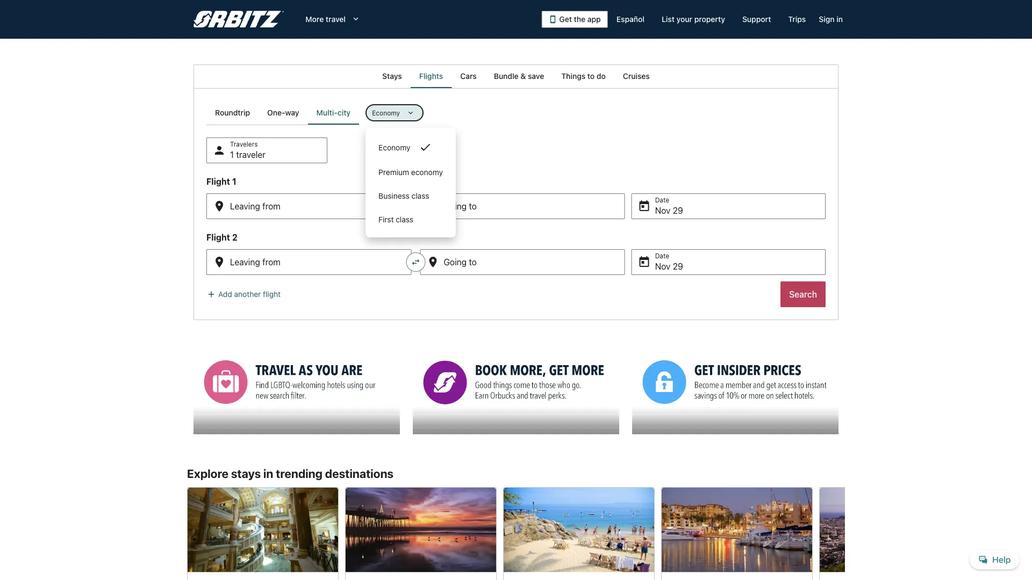 Task type: locate. For each thing, give the bounding box(es) containing it.
sign
[[819, 15, 835, 24]]

tab list containing stays
[[194, 65, 839, 88]]

nov 29 button
[[632, 194, 826, 219], [632, 250, 826, 275]]

menu containing economy
[[366, 134, 456, 231]]

1 nov 29 from the top
[[655, 206, 683, 216]]

1 vertical spatial economy
[[379, 143, 411, 152]]

cruises link
[[615, 65, 659, 88]]

roundtrip
[[215, 108, 250, 117]]

0 vertical spatial nov
[[655, 206, 671, 216]]

0 horizontal spatial in
[[263, 467, 273, 481]]

get
[[560, 15, 572, 24]]

property
[[695, 15, 725, 24]]

search button
[[781, 282, 826, 308]]

0 vertical spatial 29
[[673, 206, 683, 216]]

multi-city
[[317, 108, 351, 117]]

1 29 from the top
[[673, 206, 683, 216]]

1 traveler
[[230, 150, 266, 160]]

0 vertical spatial nov 29
[[655, 206, 683, 216]]

economy inside button
[[379, 143, 411, 152]]

2 nov 29 from the top
[[655, 262, 683, 272]]

nov 29 button for 1
[[632, 194, 826, 219]]

first class button
[[366, 208, 456, 231]]

1 flight from the top
[[207, 177, 230, 187]]

2 flight from the top
[[207, 233, 230, 243]]

economy inside dropdown button
[[372, 109, 400, 117]]

orbitz logo image
[[194, 11, 284, 28]]

flight left 2
[[207, 233, 230, 243]]

1 vertical spatial 29
[[673, 262, 683, 272]]

marina cabo san lucas which includes a marina, a coastal town and night scenes image
[[662, 488, 813, 573]]

stays
[[231, 467, 261, 481]]

tab list
[[194, 65, 839, 88], [207, 101, 359, 125]]

1 vertical spatial class
[[396, 215, 414, 224]]

travel
[[326, 15, 346, 24]]

bundle
[[494, 72, 519, 81]]

2 nov from the top
[[655, 262, 671, 272]]

in right stays
[[263, 467, 273, 481]]

another
[[234, 290, 261, 299]]

2 29 from the top
[[673, 262, 683, 272]]

0 vertical spatial economy
[[372, 109, 400, 117]]

list
[[662, 15, 675, 24]]

menu
[[366, 134, 456, 231]]

bundle & save
[[494, 72, 544, 81]]

one-way
[[267, 108, 299, 117]]

tab list containing roundtrip
[[207, 101, 359, 125]]

list your property link
[[653, 10, 734, 29]]

1 traveler button
[[207, 138, 328, 163]]

cars link
[[452, 65, 485, 88]]

support
[[743, 15, 771, 24]]

0 vertical spatial flight
[[207, 177, 230, 187]]

1 vertical spatial flight
[[207, 233, 230, 243]]

nov 29
[[655, 206, 683, 216], [655, 262, 683, 272]]

trips link
[[780, 10, 815, 29]]

1
[[230, 150, 234, 160], [232, 177, 236, 187]]

get the app link
[[542, 11, 608, 28]]

0 vertical spatial class
[[412, 192, 429, 201]]

flight for flight 2
[[207, 233, 230, 243]]

class down economy
[[412, 192, 429, 201]]

29
[[673, 206, 683, 216], [673, 262, 683, 272]]

economy
[[372, 109, 400, 117], [379, 143, 411, 152]]

things to do link
[[553, 65, 615, 88]]

flight 1
[[207, 177, 236, 187]]

flight 2
[[207, 233, 238, 243]]

tab list for explore stays in trending destinations
[[194, 65, 839, 88]]

0 vertical spatial nov 29 button
[[632, 194, 826, 219]]

1 inside dropdown button
[[230, 150, 234, 160]]

class
[[412, 192, 429, 201], [396, 215, 414, 224]]

way
[[285, 108, 299, 117]]

1 nov 29 button from the top
[[632, 194, 826, 219]]

to
[[588, 72, 595, 81]]

1 nov from the top
[[655, 206, 671, 216]]

economy up premium
[[379, 143, 411, 152]]

flight
[[263, 290, 281, 299]]

1 left traveler at the left top of the page
[[230, 150, 234, 160]]

1 vertical spatial nov 29
[[655, 262, 683, 272]]

add another flight
[[218, 290, 281, 299]]

add
[[218, 290, 232, 299]]

economy down stays link
[[372, 109, 400, 117]]

business
[[379, 192, 410, 201]]

1 vertical spatial nov
[[655, 262, 671, 272]]

2 nov 29 button from the top
[[632, 250, 826, 275]]

1 down 1 traveler
[[232, 177, 236, 187]]

nov 29 for flight 2
[[655, 262, 683, 272]]

nov
[[655, 206, 671, 216], [655, 262, 671, 272]]

1 vertical spatial in
[[263, 467, 273, 481]]

0 vertical spatial in
[[837, 15, 843, 24]]

1 vertical spatial nov 29 button
[[632, 250, 826, 275]]

nov for flight 1
[[655, 206, 671, 216]]

medium image
[[207, 290, 216, 300]]

more
[[306, 15, 324, 24]]

the
[[574, 15, 586, 24]]

download the app button image
[[549, 15, 557, 24]]

nov 29 button for 2
[[632, 250, 826, 275]]

class right first
[[396, 215, 414, 224]]

flight
[[207, 177, 230, 187], [207, 233, 230, 243]]

1 horizontal spatial in
[[837, 15, 843, 24]]

class for business class
[[412, 192, 429, 201]]

class for first class
[[396, 215, 414, 224]]

support link
[[734, 10, 780, 29]]

stays link
[[374, 65, 411, 88]]

in right "sign"
[[837, 15, 843, 24]]

one-way link
[[259, 101, 308, 125]]

cruises
[[623, 72, 650, 81]]

0 vertical spatial 1
[[230, 150, 234, 160]]

1 vertical spatial tab list
[[207, 101, 359, 125]]

app
[[588, 15, 601, 24]]

in
[[837, 15, 843, 24], [263, 467, 273, 481]]

cars
[[460, 72, 477, 81]]

flight down 1 traveler
[[207, 177, 230, 187]]

first
[[379, 215, 394, 224]]

economy for economy dropdown button
[[372, 109, 400, 117]]

nov for flight 2
[[655, 262, 671, 272]]

&
[[521, 72, 526, 81]]

destinations
[[325, 467, 394, 481]]

0 vertical spatial tab list
[[194, 65, 839, 88]]

pismo beach featuring a sunset, views and tropical scenes image
[[345, 488, 497, 573]]

trending
[[276, 467, 323, 481]]

economy button
[[366, 134, 456, 160]]



Task type: describe. For each thing, give the bounding box(es) containing it.
save
[[528, 72, 544, 81]]

flight for flight 1
[[207, 177, 230, 187]]

premium economy
[[379, 168, 443, 177]]

flights
[[419, 72, 443, 81]]

stays
[[382, 72, 402, 81]]

in inside "sign in" dropdown button
[[837, 15, 843, 24]]

las vegas featuring interior views image
[[187, 488, 339, 573]]

bundle & save link
[[485, 65, 553, 88]]

1 vertical spatial 1
[[232, 177, 236, 187]]

in inside explore stays in trending destinations main content
[[263, 467, 273, 481]]

explore stays in trending destinations
[[187, 467, 394, 481]]

premium
[[379, 168, 409, 177]]

swap origin and destination values image
[[411, 258, 421, 267]]

search
[[790, 290, 817, 300]]

trips
[[789, 15, 806, 24]]

economy
[[411, 168, 443, 177]]

2
[[232, 233, 238, 243]]

city
[[338, 108, 351, 117]]

tab list for flight 1
[[207, 101, 359, 125]]

29 for 2
[[673, 262, 683, 272]]

roundtrip link
[[207, 101, 259, 125]]

economy button
[[366, 104, 424, 122]]

list your property
[[662, 15, 725, 24]]

multi-city link
[[308, 101, 359, 125]]

flights link
[[411, 65, 452, 88]]

add another flight button
[[207, 290, 281, 300]]

multi-
[[317, 108, 338, 117]]

show previous card image
[[181, 542, 194, 554]]

first class
[[379, 215, 414, 224]]

traveler
[[236, 150, 266, 160]]

show next card image
[[839, 542, 852, 554]]

premium economy button
[[366, 160, 456, 184]]

more travel
[[306, 15, 346, 24]]

your
[[677, 15, 693, 24]]

makiki - lower punchbowl - tantalus showing landscape views, a sunset and a city image
[[820, 488, 971, 573]]

español
[[617, 15, 645, 24]]

get the app
[[560, 15, 601, 24]]

nov 29 for flight 1
[[655, 206, 683, 216]]

sign in button
[[815, 10, 848, 29]]

things to do
[[562, 72, 606, 81]]

español button
[[608, 10, 653, 29]]

29 for 1
[[673, 206, 683, 216]]

puerto vallarta showing a beach, general coastal views and kayaking or canoeing image
[[503, 488, 655, 573]]

explore stays in trending destinations main content
[[0, 65, 1033, 581]]

economy for economy button
[[379, 143, 411, 152]]

things
[[562, 72, 586, 81]]

explore
[[187, 467, 229, 481]]

more travel button
[[297, 10, 369, 29]]

one-
[[267, 108, 285, 117]]

do
[[597, 72, 606, 81]]

business class
[[379, 192, 429, 201]]

menu inside explore stays in trending destinations main content
[[366, 134, 456, 231]]

sign in
[[819, 15, 843, 24]]

business class button
[[366, 184, 456, 208]]



Task type: vqa. For each thing, say whether or not it's contained in the screenshot.
1 STOP (35)
no



